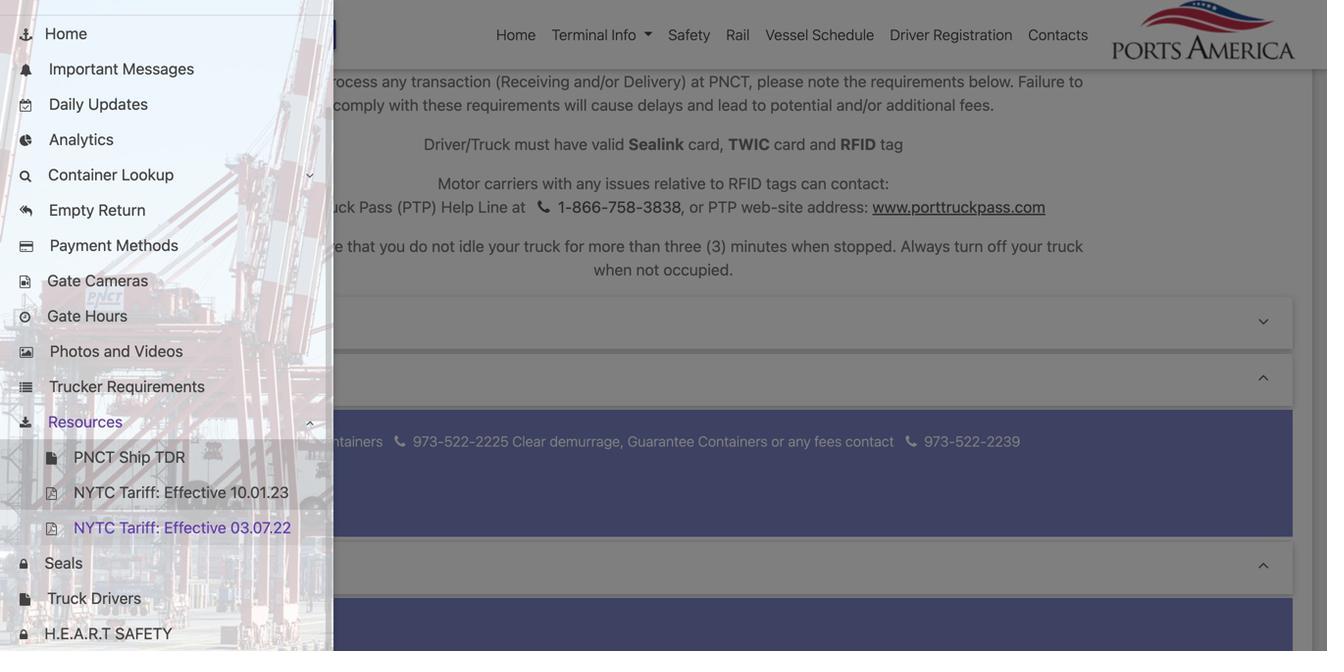 Task type: locate. For each thing, give the bounding box(es) containing it.
rfid up web-
[[728, 174, 762, 193]]

2 file pdf o image from the top
[[46, 523, 57, 536]]

check
[[54, 433, 95, 450]]

gate up the photos
[[47, 307, 81, 325]]

number up the nytc tariff: effective 03.07.22
[[179, 481, 230, 498]]

0 vertical spatial file pdf o image
[[46, 488, 57, 501]]

requirements down videos
[[107, 377, 205, 396]]

0 vertical spatial at
[[691, 72, 705, 91]]

line
[[478, 198, 508, 216]]

off
[[988, 237, 1007, 256]]

turn
[[955, 237, 984, 256]]

requirements
[[655, 16, 886, 54], [107, 377, 205, 396]]

0 vertical spatial truck
[[315, 198, 355, 216]]

address:
[[808, 198, 869, 216]]

delivery:
[[113, 370, 180, 390]]

gate down payment
[[47, 271, 81, 290]]

lead
[[718, 96, 748, 114]]

1 horizontal spatial rfid
[[841, 135, 876, 154]]

0 horizontal spatial your
[[488, 237, 520, 256]]

file pdf o image
[[46, 488, 57, 501], [46, 523, 57, 536]]

file pdf o image inside nytc tariff: effective 03.07.22 link
[[46, 523, 57, 536]]

at down carriers
[[512, 198, 526, 216]]

not right do
[[432, 237, 455, 256]]

container down analytics
[[48, 165, 117, 184]]

1 angle down image from the top
[[306, 170, 314, 182]]

to
[[303, 72, 317, 91], [1069, 72, 1083, 91], [752, 96, 766, 114], [710, 174, 724, 193]]

for
[[565, 237, 584, 256]]

0 horizontal spatial not
[[432, 237, 455, 256]]

h.e.a.r.t safety
[[40, 624, 172, 643]]

1 horizontal spatial at
[[691, 72, 705, 91]]

1-866-758-3838
[[554, 198, 681, 216]]

angle down image inside container lookup link
[[306, 170, 314, 182]]

0 vertical spatial requirements
[[655, 16, 886, 54]]

effective down nytc tariff: effective 10.01.23
[[164, 519, 226, 537]]

973-522-2225 link
[[387, 433, 509, 450]]

2 tariff: from the top
[[119, 519, 160, 537]]

must
[[515, 135, 550, 154]]

container inside container number bill of lading number
[[93, 457, 156, 474]]

to up ptp
[[710, 174, 724, 193]]

and inside in order to process any transaction (receiving and/or delivery) at pnct, please note the requirements below. failure to comply with these requirements will cause delays and lead to potential and/or additional fees.
[[687, 96, 714, 114]]

1 horizontal spatial when
[[791, 237, 830, 256]]

to right order at the top left of the page
[[303, 72, 317, 91]]

1-866-758-3838 link
[[530, 198, 681, 216]]

lading
[[132, 481, 175, 498]]

0 horizontal spatial or
[[690, 198, 704, 216]]

1 vertical spatial container
[[93, 457, 156, 474]]

1 horizontal spatial and/or
[[837, 96, 882, 114]]

0 vertical spatial container
[[48, 165, 117, 184]]

1 vertical spatial angle down image
[[306, 417, 314, 430]]

1 vertical spatial tariff:
[[119, 519, 160, 537]]

2 angle down image from the top
[[306, 417, 314, 430]]

home link up (receiving
[[489, 16, 544, 53]]

photos
[[50, 342, 100, 361]]

1 vertical spatial and
[[810, 135, 836, 154]]

1 vertical spatial at
[[512, 198, 526, 216]]

0 horizontal spatial when
[[594, 260, 632, 279]]

etc)
[[265, 433, 290, 450]]

1 horizontal spatial and
[[687, 96, 714, 114]]

1 horizontal spatial phone image
[[538, 200, 550, 215]]

at inside in order to process any transaction (receiving and/or delivery) at pnct, please note the requirements below. failure to comply with these requirements will cause delays and lead to potential and/or additional fees.
[[691, 72, 705, 91]]

1 horizontal spatial home link
[[489, 16, 544, 53]]

delays
[[638, 96, 683, 114]]

2 gate from the top
[[47, 307, 81, 325]]

2 522- from the left
[[956, 433, 987, 450]]

1 vertical spatial requirements
[[107, 377, 205, 396]]

0 vertical spatial with
[[389, 96, 419, 114]]

0 horizontal spatial 522-
[[444, 433, 476, 450]]

anchor image
[[20, 29, 32, 41]]

1 horizontal spatial home
[[496, 26, 536, 43]]

1 horizontal spatial your
[[1011, 237, 1043, 256]]

1 containers from the left
[[314, 433, 383, 450]]

idle
[[459, 237, 484, 256]]

file pdf o image for nytc tariff: effective 03.07.22
[[46, 523, 57, 536]]

container up of
[[93, 457, 156, 474]]

522- for 2225
[[444, 433, 476, 450]]

2 effective from the top
[[164, 519, 226, 537]]

transaction
[[442, 16, 648, 54]]

angle down image for resources
[[306, 417, 314, 430]]

0 vertical spatial effective
[[164, 483, 226, 502]]

1 vertical spatial any
[[576, 174, 601, 193]]

daily updates
[[45, 95, 148, 113]]

gate
[[47, 271, 81, 290], [47, 307, 81, 325]]

1 gate from the top
[[47, 271, 81, 290]]

0 horizontal spatial containers
[[314, 433, 383, 450]]

0 vertical spatial and
[[687, 96, 714, 114]]

number up nytc tariff: effective 10.01.23
[[159, 457, 211, 474]]

nytc for nytc tariff: effective 10.01.23
[[74, 483, 115, 502]]

tab
[[34, 297, 1293, 349]]

1 your from the left
[[488, 237, 520, 256]]

1 effective from the top
[[164, 483, 226, 502]]

truck up export
[[47, 589, 87, 608]]

1 tariff: from the top
[[119, 483, 160, 502]]

angle down image
[[306, 170, 314, 182], [306, 417, 314, 430]]

with inside motor carriers with any issues relative to rfid tags can contact: port truck pass (ptp) help line at
[[542, 174, 572, 193]]

1 vertical spatial effective
[[164, 519, 226, 537]]

1 nytc from the top
[[74, 483, 115, 502]]

any left fees
[[788, 433, 811, 450]]

0 horizontal spatial truck
[[47, 589, 87, 608]]

2 973- from the left
[[925, 433, 956, 450]]

with up 1-
[[542, 174, 572, 193]]

requirements up please
[[655, 16, 886, 54]]

valid
[[592, 135, 625, 154]]

phone image right "contact"
[[906, 435, 917, 449]]

1 horizontal spatial with
[[542, 174, 572, 193]]

messages
[[122, 59, 194, 78]]

list image
[[20, 382, 32, 395]]

0 horizontal spatial and/or
[[574, 72, 620, 91]]

1 horizontal spatial or
[[771, 433, 785, 450]]

container inside container lookup link
[[48, 165, 117, 184]]

tab list
[[34, 297, 1293, 651]]

phone image inside 973-522-2239 link
[[906, 435, 917, 449]]

angle down image up on
[[306, 417, 314, 430]]

1 522- from the left
[[444, 433, 476, 450]]

truck drivers link
[[0, 581, 334, 616]]

when down more
[[594, 260, 632, 279]]

0 horizontal spatial requirements
[[107, 377, 205, 396]]

sealink
[[629, 135, 684, 154]]

tariff:
[[119, 483, 160, 502], [119, 519, 160, 537]]

contacts
[[1029, 26, 1089, 43]]

nytc inside nytc tariff: effective 03.07.22 link
[[74, 519, 115, 537]]

0 horizontal spatial rfid
[[728, 174, 762, 193]]

any up 866-
[[576, 174, 601, 193]]

gate cameras
[[43, 271, 148, 290]]

1 horizontal spatial containers
[[698, 433, 768, 450]]

nytc tariff: effective 03.07.22 link
[[0, 510, 334, 545]]

any inside import delivery: tab panel
[[788, 433, 811, 450]]

twic
[[728, 135, 770, 154]]

any up comply
[[382, 72, 407, 91]]

0 vertical spatial and/or
[[574, 72, 620, 91]]

1 horizontal spatial truck
[[1047, 237, 1084, 256]]

guarantee
[[628, 433, 695, 450]]

1 vertical spatial when
[[594, 260, 632, 279]]

0 horizontal spatial phone image
[[395, 435, 406, 449]]

bell image
[[20, 64, 32, 77]]

or right the ,
[[690, 198, 704, 216]]

nytc for nytc tariff: effective 03.07.22
[[74, 519, 115, 537]]

1 vertical spatial and/or
[[837, 96, 882, 114]]

973- left 2225
[[413, 433, 444, 450]]

0 horizontal spatial and
[[104, 342, 130, 361]]

0 vertical spatial number
[[159, 457, 211, 474]]

0 horizontal spatial 973-
[[413, 433, 444, 450]]

comply
[[333, 96, 385, 114]]

866-
[[572, 198, 608, 216]]

to right lead
[[752, 96, 766, 114]]

lock image
[[20, 559, 28, 571]]

1 vertical spatial or
[[771, 433, 785, 450]]

relative
[[654, 174, 706, 193]]

1 vertical spatial gate
[[47, 307, 81, 325]]

web-
[[741, 198, 778, 216]]

file pdf o image down file image
[[46, 488, 57, 501]]

container
[[48, 165, 117, 184], [93, 457, 156, 474]]

522- for 2239
[[956, 433, 987, 450]]

methods
[[116, 236, 179, 255]]

or
[[690, 198, 704, 216], [771, 433, 785, 450]]

effective for 10.01.23
[[164, 483, 226, 502]]

requirements
[[871, 72, 965, 91], [466, 96, 560, 114]]

when down site
[[791, 237, 830, 256]]

home link up messages
[[0, 16, 334, 51]]

and left lead
[[687, 96, 714, 114]]

0 horizontal spatial at
[[512, 198, 526, 216]]

nytc left of
[[74, 483, 115, 502]]

and/or
[[574, 72, 620, 91], [837, 96, 882, 114]]

empty return link
[[0, 192, 334, 228]]

or left fees
[[771, 433, 785, 450]]

0 vertical spatial when
[[791, 237, 830, 256]]

fees.
[[960, 96, 995, 114]]

ship
[[119, 448, 151, 467]]

1 horizontal spatial truck
[[315, 198, 355, 216]]

search image
[[20, 170, 31, 183]]

these
[[423, 96, 462, 114]]

1 horizontal spatial not
[[636, 260, 659, 279]]

phone image inside 973-522-2225 link
[[395, 435, 406, 449]]

truck left for
[[524, 237, 561, 256]]

containers
[[314, 433, 383, 450], [698, 433, 768, 450]]

phone image left 1-
[[538, 200, 550, 215]]

number down truck drivers link
[[155, 621, 207, 638]]

0 vertical spatial gate
[[47, 271, 81, 290]]

2 vertical spatial any
[[788, 433, 811, 450]]

not down than
[[636, 260, 659, 279]]

2 horizontal spatial phone image
[[906, 435, 917, 449]]

1 vertical spatial number
[[179, 481, 230, 498]]

import delivery: tab panel
[[34, 410, 1293, 541]]

1 973- from the left
[[413, 433, 444, 450]]

demurrage,
[[550, 433, 624, 450]]

1 vertical spatial file pdf o image
[[46, 523, 57, 536]]

nytc down bill
[[74, 519, 115, 537]]

0 horizontal spatial truck
[[524, 237, 561, 256]]

758-
[[608, 198, 643, 216]]

always
[[901, 237, 950, 256]]

1 vertical spatial nytc
[[74, 519, 115, 537]]

nytc
[[74, 483, 115, 502], [74, 519, 115, 537]]

your right off
[[1011, 237, 1043, 256]]

0 vertical spatial nytc
[[74, 483, 115, 502]]

1 vertical spatial requirements
[[466, 96, 560, 114]]

photos and videos link
[[0, 334, 334, 369]]

2 horizontal spatial any
[[788, 433, 811, 450]]

nytc tariff: effective 10.01.23 link
[[0, 475, 334, 510]]

1 vertical spatial truck
[[47, 589, 87, 608]]

0 horizontal spatial with
[[389, 96, 419, 114]]

truck right port
[[315, 198, 355, 216]]

tariff: down lading
[[119, 519, 160, 537]]

file pdf o image inside nytc tariff: effective 10.01.23 link
[[46, 488, 57, 501]]

rfid
[[841, 135, 876, 154], [728, 174, 762, 193]]

rail
[[726, 26, 750, 43]]

0 vertical spatial angle down image
[[306, 170, 314, 182]]

effective up the nytc tariff: effective 03.07.22
[[164, 483, 226, 502]]

1 file pdf o image from the top
[[46, 488, 57, 501]]

driver/truck must have valid sealink card, twic card and rfid tag
[[424, 135, 903, 154]]

file pdf o image up seals
[[46, 523, 57, 536]]

your right 'idle'
[[488, 237, 520, 256]]

973- left 2239
[[925, 433, 956, 450]]

receive export(s): tab panel
[[34, 598, 1293, 651]]

phone image inside "1-866-758-3838" link
[[538, 200, 550, 215]]

tag
[[880, 135, 903, 154]]

home up (receiving
[[496, 26, 536, 43]]

requirements down (receiving
[[466, 96, 560, 114]]

2 vertical spatial number
[[155, 621, 207, 638]]

truck right off
[[1047, 237, 1084, 256]]

and up import delivery:
[[104, 342, 130, 361]]

rfid left tag
[[841, 135, 876, 154]]

www.porttruckpass.com link
[[873, 198, 1046, 216]]

03.07.22
[[230, 519, 291, 537]]

0 vertical spatial rfid
[[841, 135, 876, 154]]

1 vertical spatial with
[[542, 174, 572, 193]]

container lookup link
[[0, 157, 334, 192]]

1 vertical spatial rfid
[[728, 174, 762, 193]]

receive
[[58, 558, 118, 578]]

0 vertical spatial any
[[382, 72, 407, 91]]

vessel schedule link
[[758, 16, 882, 53]]

0 horizontal spatial any
[[382, 72, 407, 91]]

1 horizontal spatial 973-
[[925, 433, 956, 450]]

requirements up additional
[[871, 72, 965, 91]]

home link for "safety" link
[[489, 16, 544, 53]]

rail link
[[718, 16, 758, 53]]

card
[[774, 135, 806, 154]]

analytics link
[[0, 122, 334, 157]]

to right failure
[[1069, 72, 1083, 91]]

with left the these
[[389, 96, 419, 114]]

0 vertical spatial tariff:
[[119, 483, 160, 502]]

containers right guarantee
[[698, 433, 768, 450]]

home up "important"
[[45, 24, 87, 43]]

and/or down the at right top
[[837, 96, 882, 114]]

containers right on
[[314, 433, 383, 450]]

at left pnct,
[[691, 72, 705, 91]]

2 nytc from the top
[[74, 519, 115, 537]]

and right card
[[810, 135, 836, 154]]

1 horizontal spatial 522-
[[956, 433, 987, 450]]

phone image left 973-522-2225
[[395, 435, 406, 449]]

file pdf o image for nytc tariff: effective 10.01.23
[[46, 488, 57, 501]]

phone image
[[538, 200, 550, 215], [395, 435, 406, 449], [906, 435, 917, 449]]

and/or up cause
[[574, 72, 620, 91]]

you
[[380, 237, 405, 256]]

tags
[[766, 174, 797, 193]]

tariff: down ship
[[119, 483, 160, 502]]

calendar check o image
[[20, 100, 32, 112]]

1 horizontal spatial requirements
[[871, 72, 965, 91]]

ensure
[[295, 237, 343, 256]]

nytc inside nytc tariff: effective 10.01.23 link
[[74, 483, 115, 502]]

angle down image up port
[[306, 170, 314, 182]]

angle down image inside resources link
[[306, 417, 314, 430]]

trucker requirements link
[[0, 369, 334, 404]]

any inside motor carriers with any issues relative to rfid tags can contact: port truck pass (ptp) help line at
[[576, 174, 601, 193]]

number
[[159, 457, 211, 474], [179, 481, 230, 498], [155, 621, 207, 638]]

safety
[[669, 26, 711, 43]]

of
[[115, 481, 128, 498]]

tariff: for nytc tariff: effective 10.01.23
[[119, 483, 160, 502]]

1 horizontal spatial requirements
[[655, 16, 886, 54]]

0 horizontal spatial home link
[[0, 16, 334, 51]]

gate for gate hours
[[47, 307, 81, 325]]

import delivery:
[[58, 370, 180, 390]]

0 horizontal spatial home
[[45, 24, 87, 43]]

photos and videos
[[46, 342, 183, 361]]

1 horizontal spatial any
[[576, 174, 601, 193]]



Task type: vqa. For each thing, say whether or not it's contained in the screenshot.
acres/110
no



Task type: describe. For each thing, give the bounding box(es) containing it.
container for container number bill of lading number
[[93, 457, 156, 474]]

please
[[244, 237, 291, 256]]

container lookup
[[44, 165, 174, 184]]

booking
[[99, 621, 151, 638]]

driver registration
[[890, 26, 1013, 43]]

photo image
[[20, 347, 33, 359]]

h.e.a.r.t
[[45, 624, 111, 643]]

than
[[629, 237, 661, 256]]

stopped.
[[834, 237, 897, 256]]

contact:
[[831, 174, 889, 193]]

angle down image for container lookup
[[306, 170, 314, 182]]

pie chart image
[[20, 135, 32, 147]]

delivery)
[[624, 72, 687, 91]]

rfid inside motor carriers with any issues relative to rfid tags can contact: port truck pass (ptp) help line at
[[728, 174, 762, 193]]

2 your from the left
[[1011, 237, 1043, 256]]

import
[[58, 370, 109, 390]]

gate cameras link
[[0, 263, 334, 298]]

pass
[[359, 198, 393, 216]]

gate hours link
[[0, 298, 334, 334]]

on
[[294, 433, 310, 450]]

more
[[588, 237, 625, 256]]

have
[[554, 135, 588, 154]]

file movie o image
[[20, 276, 30, 289]]

empty return
[[45, 201, 146, 219]]

requirements for trucker requirements
[[107, 377, 205, 396]]

links
[[62, 26, 97, 43]]

vessel schedule
[[766, 26, 875, 43]]

file image
[[20, 594, 30, 607]]

clear
[[512, 433, 546, 450]]

videos
[[134, 342, 183, 361]]

2 containers from the left
[[698, 433, 768, 450]]

driver/truck
[[424, 135, 510, 154]]

three
[[665, 237, 702, 256]]

973-522-2239
[[921, 433, 1021, 450]]

973- for 973-522-2239
[[925, 433, 956, 450]]

minutes
[[731, 237, 787, 256]]

3838
[[643, 198, 681, 216]]

can
[[801, 174, 827, 193]]

credit card image
[[20, 241, 33, 253]]

motor carriers with any issues relative to rfid tags can contact: port truck pass (ptp) help line at
[[282, 174, 889, 216]]

payment
[[50, 236, 112, 255]]

container for container lookup
[[48, 165, 117, 184]]

cameras
[[85, 271, 148, 290]]

return
[[98, 201, 146, 219]]

2239
[[987, 433, 1021, 450]]

with inside in order to process any transaction (receiving and/or delivery) at pnct, please note the requirements below. failure to comply with these requirements will cause delays and lead to potential and/or additional fees.
[[389, 96, 419, 114]]

0 vertical spatial not
[[432, 237, 455, 256]]

vessel
[[766, 26, 809, 43]]

export booking number
[[54, 621, 207, 638]]

phone image for 973-522-2239
[[906, 435, 917, 449]]

0 vertical spatial requirements
[[871, 72, 965, 91]]

pnct,
[[709, 72, 753, 91]]

1 vertical spatial not
[[636, 260, 659, 279]]

tariff: for nytc tariff: effective 03.07.22
[[119, 519, 160, 537]]

pnct ship tdr link
[[0, 440, 334, 475]]

973-522-2239 link
[[898, 433, 1021, 450]]

receive export(s): link
[[58, 558, 1270, 579]]

transaction
[[411, 72, 491, 91]]

updates
[[88, 95, 148, 113]]

2225
[[476, 433, 509, 450]]

(ptp)
[[397, 198, 437, 216]]

in
[[244, 72, 257, 91]]

tab list containing import delivery:
[[34, 297, 1293, 651]]

quick links link
[[20, 24, 110, 46]]

drivers
[[91, 589, 141, 608]]

receive export(s):
[[58, 558, 199, 578]]

effective for 03.07.22
[[164, 519, 226, 537]]

at inside motor carriers with any issues relative to rfid tags can contact: port truck pass (ptp) help line at
[[512, 198, 526, 216]]

site
[[778, 198, 803, 216]]

safety
[[115, 624, 172, 643]]

www.porttruckpass.com
[[873, 198, 1046, 216]]

below.
[[969, 72, 1014, 91]]

, or ptp web-site address: www.porttruckpass.com
[[681, 198, 1046, 216]]

clock o image
[[20, 312, 30, 324]]

occupied.
[[664, 260, 734, 279]]

home link for daily updates link at left top
[[0, 16, 334, 51]]

tdr
[[155, 448, 185, 467]]

phone image for 973-522-2225
[[395, 435, 406, 449]]

important
[[49, 59, 118, 78]]

process
[[321, 72, 378, 91]]

quick
[[20, 26, 58, 43]]

2 vertical spatial and
[[104, 342, 130, 361]]

requirements for transaction requirements
[[655, 16, 886, 54]]

additional
[[886, 96, 956, 114]]

file image
[[46, 453, 57, 465]]

check status (demurrage/holds, etc) on containers
[[54, 433, 387, 450]]

download image
[[20, 417, 31, 430]]

or inside import delivery: tab panel
[[771, 433, 785, 450]]

truck drivers
[[43, 589, 141, 608]]

contact
[[846, 433, 894, 450]]

0 vertical spatial or
[[690, 198, 704, 216]]

safety link
[[661, 16, 718, 53]]

nytc tariff: effective 10.01.23
[[70, 483, 289, 502]]

gate for gate cameras
[[47, 271, 81, 290]]

reply all image
[[20, 206, 32, 218]]

trucker
[[49, 377, 103, 396]]

schedule
[[812, 26, 875, 43]]

phone image for 1-866-758-3838
[[538, 200, 550, 215]]

lock image
[[20, 629, 28, 642]]

,
[[681, 198, 685, 216]]

export
[[54, 621, 96, 638]]

issues
[[606, 174, 650, 193]]

import delivery: link
[[58, 370, 1270, 391]]

truck inside motor carriers with any issues relative to rfid tags can contact: port truck pass (ptp) help line at
[[315, 198, 355, 216]]

payment methods link
[[0, 228, 334, 263]]

0 horizontal spatial requirements
[[466, 96, 560, 114]]

the
[[844, 72, 867, 91]]

1 truck from the left
[[524, 237, 561, 256]]

daily
[[49, 95, 84, 113]]

(3)
[[706, 237, 727, 256]]

to inside motor carriers with any issues relative to rfid tags can contact: port truck pass (ptp) help line at
[[710, 174, 724, 193]]

number inside receive export(s): tab panel
[[155, 621, 207, 638]]

important messages link
[[0, 51, 334, 86]]

resources
[[44, 413, 123, 431]]

any inside in order to process any transaction (receiving and/or delivery) at pnct, please note the requirements below. failure to comply with these requirements will cause delays and lead to potential and/or additional fees.
[[382, 72, 407, 91]]

(demurrage/holds,
[[143, 433, 261, 450]]

registration
[[934, 26, 1013, 43]]

2 horizontal spatial and
[[810, 135, 836, 154]]

in order to process any transaction (receiving and/or delivery) at pnct, please note the requirements below. failure to comply with these requirements will cause delays and lead to potential and/or additional fees.
[[244, 72, 1083, 114]]

973- for 973-522-2225
[[413, 433, 444, 450]]

2 truck from the left
[[1047, 237, 1084, 256]]

cause
[[591, 96, 634, 114]]

driver registration link
[[882, 16, 1021, 53]]

hours
[[85, 307, 128, 325]]

seals
[[40, 554, 83, 572]]

seals link
[[0, 545, 334, 581]]

973-522-2225
[[410, 433, 509, 450]]



